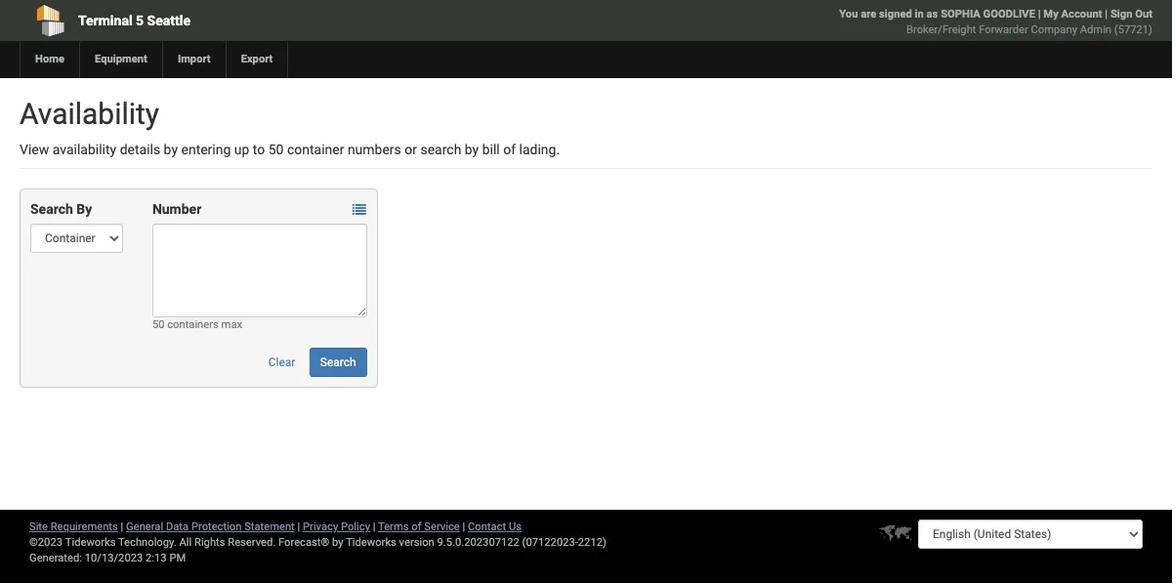 Task type: locate. For each thing, give the bounding box(es) containing it.
privacy policy link
[[303, 521, 370, 534]]

company
[[1032, 23, 1078, 36]]

statement
[[245, 521, 295, 534]]

of up version
[[412, 521, 422, 534]]

reserved.
[[228, 537, 276, 549]]

|
[[1039, 8, 1041, 21], [1106, 8, 1108, 21], [121, 521, 123, 534], [298, 521, 300, 534], [373, 521, 376, 534], [463, 521, 465, 534]]

by
[[76, 201, 92, 217]]

of right bill
[[504, 142, 516, 157]]

| up 9.5.0.202307122
[[463, 521, 465, 534]]

technology.
[[118, 537, 177, 549]]

1 horizontal spatial 50
[[269, 142, 284, 157]]

contact us link
[[468, 521, 522, 534]]

numbers
[[348, 142, 402, 157]]

search right clear
[[320, 356, 356, 369]]

(57721)
[[1115, 23, 1153, 36]]

sign
[[1111, 8, 1133, 21]]

0 horizontal spatial search
[[30, 201, 73, 217]]

by inside site requirements | general data protection statement | privacy policy | terms of service | contact us ©2023 tideworks technology. all rights reserved. forecast® by tideworks version 9.5.0.202307122 (07122023-2212) generated: 10/13/2023 2:13 pm
[[332, 537, 344, 549]]

1 vertical spatial search
[[320, 356, 356, 369]]

equipment
[[95, 53, 147, 65]]

account
[[1062, 8, 1103, 21]]

1 horizontal spatial by
[[332, 537, 344, 549]]

import link
[[162, 41, 225, 78]]

protection
[[191, 521, 242, 534]]

home link
[[20, 41, 79, 78]]

search for search by
[[30, 201, 73, 217]]

by left bill
[[465, 142, 479, 157]]

are
[[861, 8, 877, 21]]

by
[[164, 142, 178, 157], [465, 142, 479, 157], [332, 537, 344, 549]]

by down privacy policy link
[[332, 537, 344, 549]]

search left 'by'
[[30, 201, 73, 217]]

you are signed in as sophia goodlive | my account | sign out broker/freight forwarder company admin (57721)
[[840, 8, 1153, 36]]

| up the forecast®
[[298, 521, 300, 534]]

contact
[[468, 521, 506, 534]]

10/13/2023
[[85, 552, 143, 565]]

my
[[1044, 8, 1059, 21]]

privacy
[[303, 521, 338, 534]]

equipment link
[[79, 41, 162, 78]]

50 right to
[[269, 142, 284, 157]]

1 horizontal spatial search
[[320, 356, 356, 369]]

50
[[269, 142, 284, 157], [152, 319, 165, 331]]

(07122023-
[[523, 537, 578, 549]]

50 left containers
[[152, 319, 165, 331]]

general
[[126, 521, 163, 534]]

by right details in the left of the page
[[164, 142, 178, 157]]

number
[[152, 201, 202, 217]]

show list image
[[352, 204, 366, 217]]

terminal 5 seattle link
[[20, 0, 475, 41]]

forecast®
[[279, 537, 330, 549]]

as
[[927, 8, 939, 21]]

my account link
[[1044, 8, 1103, 21]]

out
[[1136, 8, 1153, 21]]

sign out link
[[1111, 8, 1153, 21]]

data
[[166, 521, 189, 534]]

export
[[241, 53, 273, 65]]

or
[[405, 142, 417, 157]]

clear
[[268, 356, 296, 369]]

us
[[509, 521, 522, 534]]

view availability details by entering up to 50 container numbers or search by bill of lading.
[[20, 142, 560, 157]]

service
[[424, 521, 460, 534]]

Number text field
[[152, 224, 367, 318]]

0 vertical spatial search
[[30, 201, 73, 217]]

0 horizontal spatial by
[[164, 142, 178, 157]]

search for search
[[320, 356, 356, 369]]

5
[[136, 13, 144, 28]]

lading.
[[519, 142, 560, 157]]

import
[[178, 53, 211, 65]]

1 horizontal spatial of
[[504, 142, 516, 157]]

search inside button
[[320, 356, 356, 369]]

container
[[287, 142, 344, 157]]

of
[[504, 142, 516, 157], [412, 521, 422, 534]]

0 horizontal spatial 50
[[152, 319, 165, 331]]

| left general
[[121, 521, 123, 534]]

0 vertical spatial of
[[504, 142, 516, 157]]

clear button
[[258, 348, 306, 377]]

1 vertical spatial of
[[412, 521, 422, 534]]

0 horizontal spatial of
[[412, 521, 422, 534]]

availability
[[20, 97, 159, 131]]

terms of service link
[[378, 521, 460, 534]]

0 vertical spatial 50
[[269, 142, 284, 157]]

search
[[30, 201, 73, 217], [320, 356, 356, 369]]



Task type: vqa. For each thing, say whether or not it's contained in the screenshot.
5:00
no



Task type: describe. For each thing, give the bounding box(es) containing it.
9.5.0.202307122
[[437, 537, 520, 549]]

availability
[[52, 142, 116, 157]]

signed
[[880, 8, 913, 21]]

search by
[[30, 201, 92, 217]]

generated:
[[29, 552, 82, 565]]

all
[[179, 537, 192, 549]]

bill
[[483, 142, 500, 157]]

2 horizontal spatial by
[[465, 142, 479, 157]]

containers
[[167, 319, 219, 331]]

broker/freight
[[907, 23, 977, 36]]

site
[[29, 521, 48, 534]]

sophia
[[941, 8, 981, 21]]

terminal
[[78, 13, 133, 28]]

pm
[[169, 552, 186, 565]]

tideworks
[[346, 537, 397, 549]]

you
[[840, 8, 859, 21]]

policy
[[341, 521, 370, 534]]

seattle
[[147, 13, 191, 28]]

rights
[[194, 537, 225, 549]]

| left sign
[[1106, 8, 1108, 21]]

site requirements | general data protection statement | privacy policy | terms of service | contact us ©2023 tideworks technology. all rights reserved. forecast® by tideworks version 9.5.0.202307122 (07122023-2212) generated: 10/13/2023 2:13 pm
[[29, 521, 607, 565]]

view
[[20, 142, 49, 157]]

1 vertical spatial 50
[[152, 319, 165, 331]]

to
[[253, 142, 265, 157]]

version
[[399, 537, 435, 549]]

max
[[221, 319, 242, 331]]

terminal 5 seattle
[[78, 13, 191, 28]]

©2023 tideworks
[[29, 537, 116, 549]]

export link
[[225, 41, 288, 78]]

goodlive
[[984, 8, 1036, 21]]

entering
[[181, 142, 231, 157]]

| left my
[[1039, 8, 1041, 21]]

general data protection statement link
[[126, 521, 295, 534]]

of inside site requirements | general data protection statement | privacy policy | terms of service | contact us ©2023 tideworks technology. all rights reserved. forecast® by tideworks version 9.5.0.202307122 (07122023-2212) generated: 10/13/2023 2:13 pm
[[412, 521, 422, 534]]

50 containers max
[[152, 319, 242, 331]]

up
[[234, 142, 250, 157]]

search
[[421, 142, 462, 157]]

details
[[120, 142, 160, 157]]

in
[[915, 8, 924, 21]]

admin
[[1081, 23, 1112, 36]]

| up tideworks
[[373, 521, 376, 534]]

site requirements link
[[29, 521, 118, 534]]

forwarder
[[980, 23, 1029, 36]]

2:13
[[146, 552, 167, 565]]

requirements
[[51, 521, 118, 534]]

search button
[[310, 348, 367, 377]]

2212)
[[578, 537, 607, 549]]

home
[[35, 53, 65, 65]]

terms
[[378, 521, 409, 534]]



